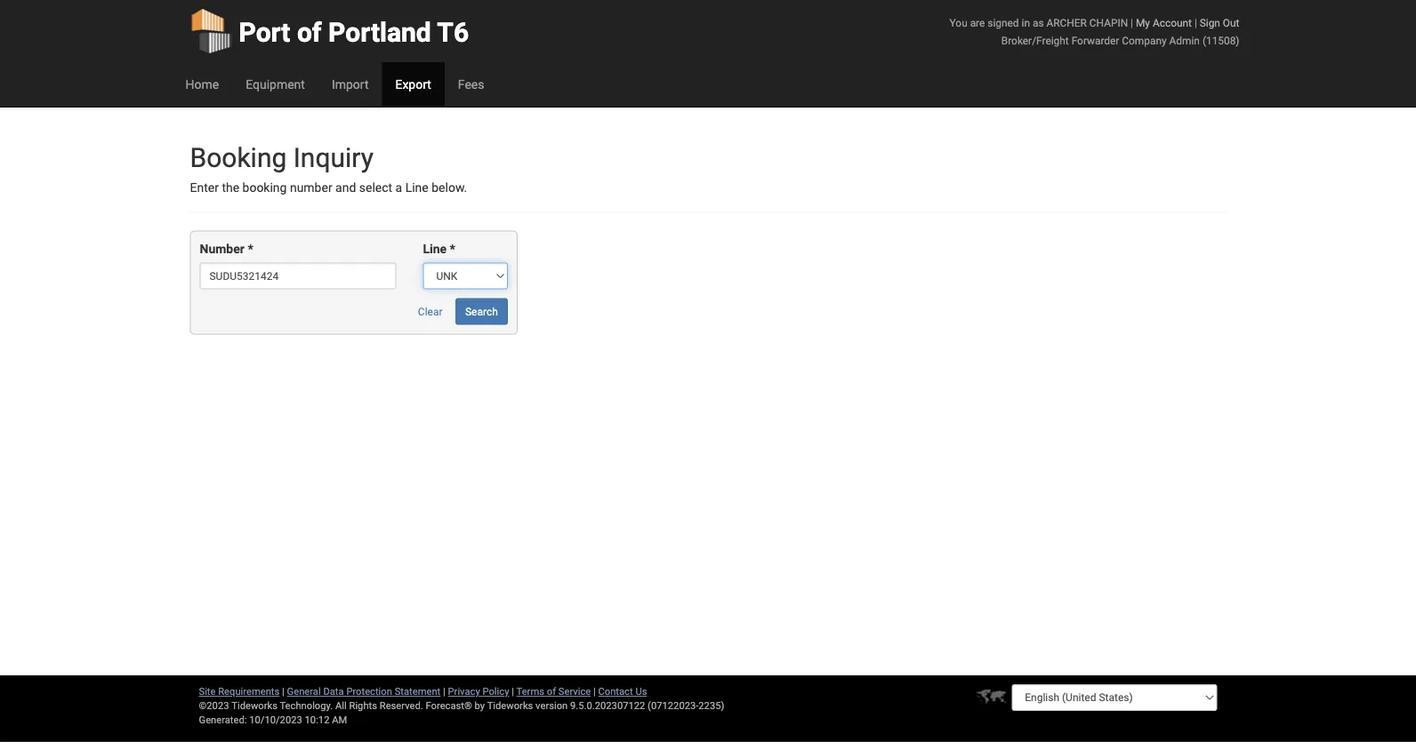 Task type: describe. For each thing, give the bounding box(es) containing it.
general data protection statement link
[[287, 686, 441, 698]]

fees button
[[445, 62, 498, 107]]

10:12
[[305, 715, 330, 726]]

port
[[239, 16, 290, 48]]

booking
[[242, 181, 287, 195]]

| up tideworks
[[512, 686, 514, 698]]

Number * text field
[[200, 263, 396, 289]]

| up the 9.5.0.202307122
[[593, 686, 596, 698]]

my
[[1136, 16, 1150, 29]]

(07122023-
[[648, 701, 699, 712]]

site
[[199, 686, 216, 698]]

in
[[1022, 16, 1030, 29]]

search button
[[455, 298, 508, 325]]

version
[[536, 701, 568, 712]]

us
[[636, 686, 647, 698]]

forwarder
[[1072, 34, 1119, 47]]

number
[[290, 181, 332, 195]]

below.
[[432, 181, 467, 195]]

10/10/2023
[[249, 715, 302, 726]]

equipment
[[246, 77, 305, 92]]

chapin
[[1090, 16, 1128, 29]]

terms
[[516, 686, 544, 698]]

are
[[970, 16, 985, 29]]

line inside booking inquiry enter the booking number and select a line below.
[[405, 181, 429, 195]]

clear button
[[408, 298, 452, 325]]

out
[[1223, 16, 1240, 29]]

requirements
[[218, 686, 280, 698]]

equipment button
[[232, 62, 318, 107]]

portland
[[328, 16, 431, 48]]

you are signed in as archer chapin | my account | sign out broker/freight forwarder company admin (11508)
[[950, 16, 1240, 47]]

| left my
[[1131, 16, 1133, 29]]

am
[[332, 715, 347, 726]]

number *
[[200, 242, 253, 257]]

import
[[332, 77, 369, 92]]

protection
[[346, 686, 392, 698]]

by
[[475, 701, 485, 712]]

privacy policy link
[[448, 686, 509, 698]]

my account link
[[1136, 16, 1192, 29]]

line *
[[423, 242, 455, 257]]

sign
[[1200, 16, 1221, 29]]

contact
[[598, 686, 633, 698]]

import button
[[318, 62, 382, 107]]



Task type: vqa. For each thing, say whether or not it's contained in the screenshot.
t6
yes



Task type: locate. For each thing, give the bounding box(es) containing it.
©2023 tideworks
[[199, 701, 278, 712]]

of
[[297, 16, 322, 48], [547, 686, 556, 698]]

* for line *
[[450, 242, 455, 257]]

account
[[1153, 16, 1192, 29]]

you
[[950, 16, 968, 29]]

company
[[1122, 34, 1167, 47]]

2235)
[[699, 701, 725, 712]]

rights
[[349, 701, 377, 712]]

number
[[200, 242, 245, 257]]

contact us link
[[598, 686, 647, 698]]

tideworks
[[487, 701, 533, 712]]

sign out link
[[1200, 16, 1240, 29]]

site requirements link
[[199, 686, 280, 698]]

of right "port"
[[297, 16, 322, 48]]

|
[[1131, 16, 1133, 29], [1195, 16, 1197, 29], [282, 686, 285, 698], [443, 686, 445, 698], [512, 686, 514, 698], [593, 686, 596, 698]]

line right a
[[405, 181, 429, 195]]

0 vertical spatial of
[[297, 16, 322, 48]]

line
[[405, 181, 429, 195], [423, 242, 447, 257]]

general
[[287, 686, 321, 698]]

terms of service link
[[516, 686, 591, 698]]

home
[[185, 77, 219, 92]]

9.5.0.202307122
[[570, 701, 645, 712]]

* for number *
[[248, 242, 253, 257]]

of up version
[[547, 686, 556, 698]]

a
[[396, 181, 402, 195]]

statement
[[395, 686, 441, 698]]

0 horizontal spatial of
[[297, 16, 322, 48]]

port of portland t6
[[239, 16, 469, 48]]

| left sign
[[1195, 16, 1197, 29]]

1 vertical spatial line
[[423, 242, 447, 257]]

forecast®
[[426, 701, 472, 712]]

privacy
[[448, 686, 480, 698]]

* right number
[[248, 242, 253, 257]]

1 horizontal spatial *
[[450, 242, 455, 257]]

(11508)
[[1203, 34, 1240, 47]]

export
[[395, 77, 431, 92]]

technology.
[[280, 701, 333, 712]]

search
[[465, 305, 498, 318]]

service
[[559, 686, 591, 698]]

the
[[222, 181, 239, 195]]

line up the clear
[[423, 242, 447, 257]]

archer
[[1047, 16, 1087, 29]]

policy
[[483, 686, 509, 698]]

1 * from the left
[[248, 242, 253, 257]]

and
[[335, 181, 356, 195]]

| left the general
[[282, 686, 285, 698]]

export button
[[382, 62, 445, 107]]

booking inquiry enter the booking number and select a line below.
[[190, 142, 467, 195]]

clear
[[418, 305, 443, 318]]

broker/freight
[[1002, 34, 1069, 47]]

* down below.
[[450, 242, 455, 257]]

booking
[[190, 142, 287, 173]]

| up "forecast®"
[[443, 686, 445, 698]]

inquiry
[[293, 142, 374, 173]]

home button
[[172, 62, 232, 107]]

t6
[[437, 16, 469, 48]]

*
[[248, 242, 253, 257], [450, 242, 455, 257]]

select
[[359, 181, 392, 195]]

site requirements | general data protection statement | privacy policy | terms of service | contact us ©2023 tideworks technology. all rights reserved. forecast® by tideworks version 9.5.0.202307122 (07122023-2235) generated: 10/10/2023 10:12 am
[[199, 686, 725, 726]]

2 * from the left
[[450, 242, 455, 257]]

all
[[335, 701, 347, 712]]

fees
[[458, 77, 484, 92]]

reserved.
[[380, 701, 423, 712]]

signed
[[988, 16, 1019, 29]]

data
[[323, 686, 344, 698]]

admin
[[1169, 34, 1200, 47]]

port of portland t6 link
[[190, 0, 469, 62]]

enter
[[190, 181, 219, 195]]

1 vertical spatial of
[[547, 686, 556, 698]]

generated:
[[199, 715, 247, 726]]

0 vertical spatial line
[[405, 181, 429, 195]]

0 horizontal spatial *
[[248, 242, 253, 257]]

as
[[1033, 16, 1044, 29]]

of inside the site requirements | general data protection statement | privacy policy | terms of service | contact us ©2023 tideworks technology. all rights reserved. forecast® by tideworks version 9.5.0.202307122 (07122023-2235) generated: 10/10/2023 10:12 am
[[547, 686, 556, 698]]

1 horizontal spatial of
[[547, 686, 556, 698]]



